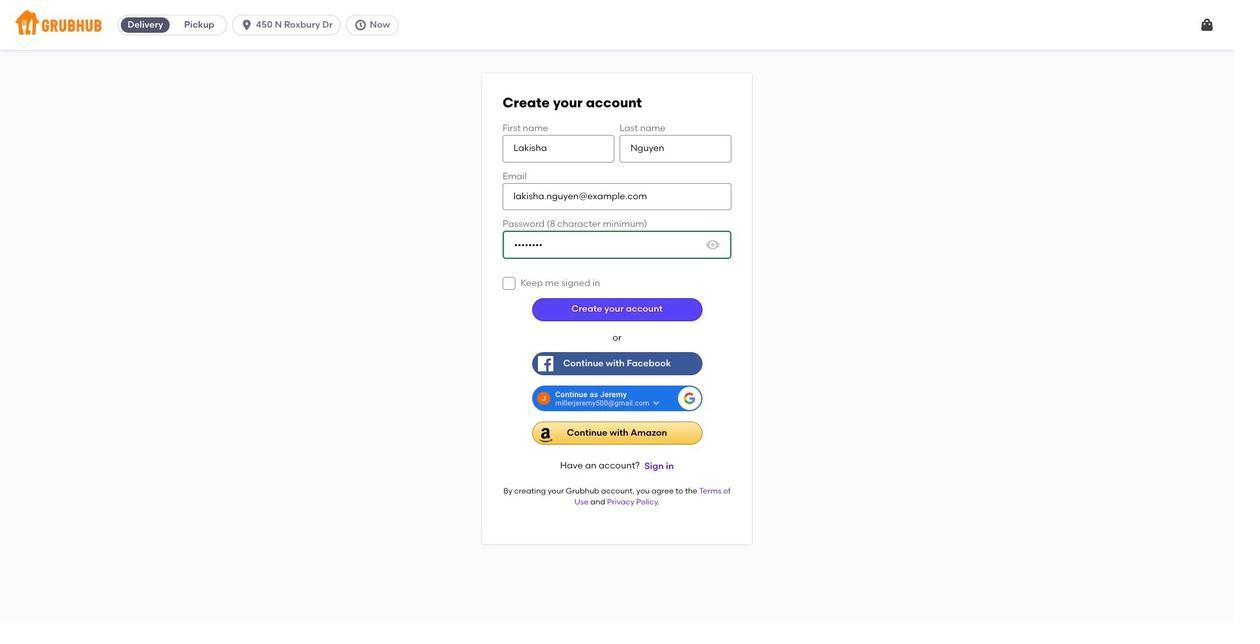 Task type: vqa. For each thing, say whether or not it's contained in the screenshot.
1st Bagel from the right
no



Task type: locate. For each thing, give the bounding box(es) containing it.
0 horizontal spatial svg image
[[505, 280, 513, 288]]

None text field
[[620, 135, 732, 162]]

2 vertical spatial svg image
[[505, 280, 513, 288]]

0 vertical spatial svg image
[[1200, 17, 1215, 33]]

None email field
[[503, 183, 732, 210]]

None text field
[[503, 135, 615, 162]]

None password field
[[503, 231, 732, 259]]

svg image
[[1200, 17, 1215, 33], [705, 238, 721, 253], [505, 280, 513, 288]]

1 horizontal spatial svg image
[[354, 19, 367, 32]]

0 horizontal spatial svg image
[[241, 19, 253, 32]]

1 horizontal spatial svg image
[[705, 238, 721, 253]]

1 vertical spatial svg image
[[705, 238, 721, 253]]

main navigation navigation
[[0, 0, 1235, 50]]

svg image
[[241, 19, 253, 32], [354, 19, 367, 32]]

2 horizontal spatial svg image
[[1200, 17, 1215, 33]]



Task type: describe. For each thing, give the bounding box(es) containing it.
1 svg image from the left
[[241, 19, 253, 32]]

2 svg image from the left
[[354, 19, 367, 32]]

svg image inside main navigation navigation
[[1200, 17, 1215, 33]]



